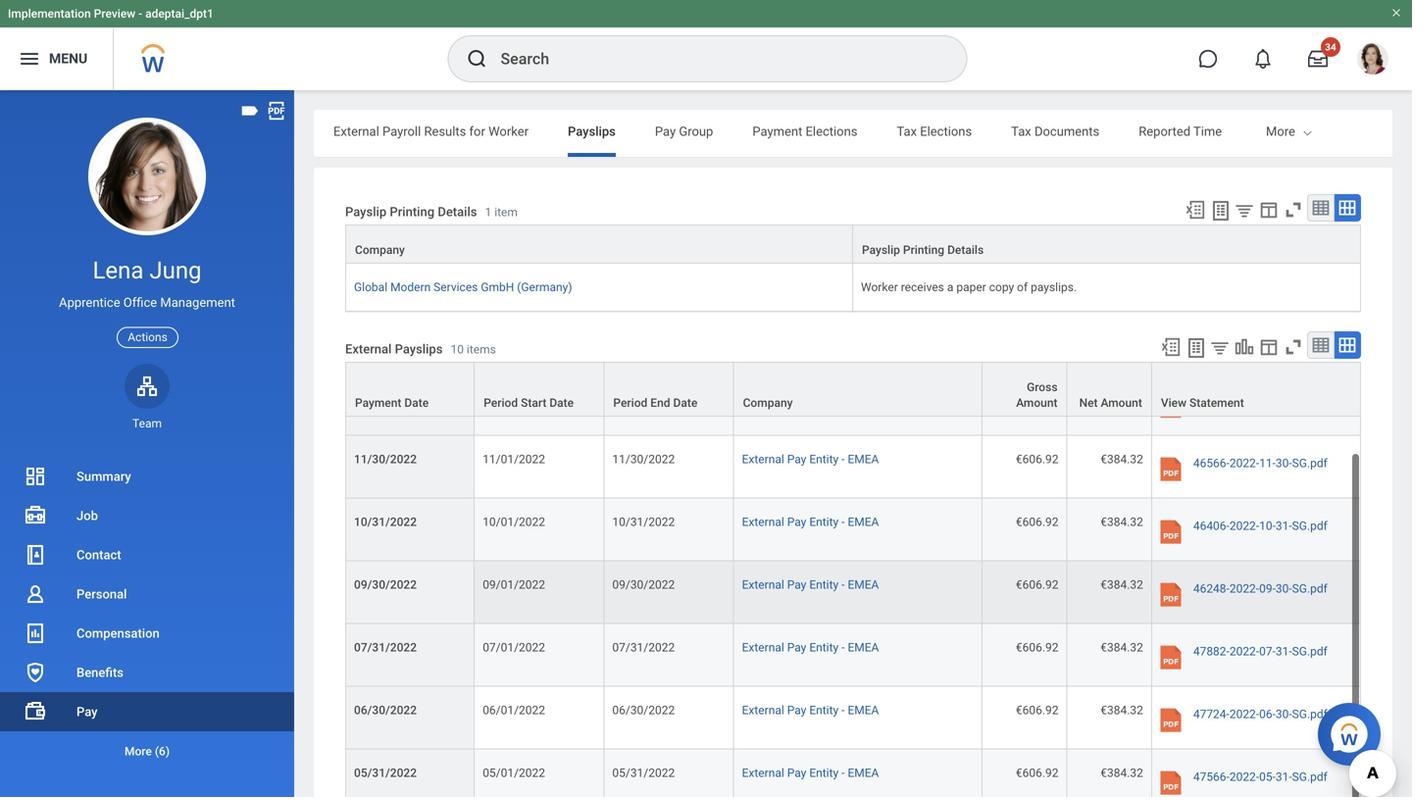 Task type: describe. For each thing, give the bounding box(es) containing it.
benefits
[[77, 666, 124, 680]]

worker receives a paper copy of payslips.
[[861, 281, 1077, 294]]

company for the bottommost company popup button
[[743, 397, 793, 410]]

tag image
[[239, 100, 261, 122]]

row containing 06/30/2022
[[345, 687, 1362, 750]]

12-
[[1260, 394, 1276, 407]]

entity for 09/30/2022
[[810, 578, 839, 592]]

pay image
[[24, 701, 47, 724]]

€384.32 for 46566-2022-11-30-sg.pdf
[[1101, 453, 1144, 466]]

external pay entity - emea for 11/30/2022
[[742, 453, 880, 466]]

tax for tax elections
[[897, 124, 917, 139]]

€606.92 for 46406-2022-10-31-sg.pdf
[[1016, 515, 1059, 529]]

external pay entity - emea for 07/31/2022
[[742, 641, 880, 655]]

period start date
[[484, 397, 574, 410]]

actions
[[128, 331, 168, 344]]

net amount
[[1080, 397, 1143, 410]]

pay for 05/31/2022
[[788, 767, 807, 781]]

2 11/30/2022 from the left
[[613, 453, 675, 466]]

2022- for 46566-
[[1230, 457, 1260, 470]]

global
[[354, 281, 388, 294]]

1 05/31/2022 from the left
[[354, 767, 417, 781]]

external for 05/31/2022
[[742, 767, 785, 781]]

2022- for 47566-
[[1230, 771, 1260, 785]]

table image for first expand table icon from the top of the page
[[1312, 198, 1331, 218]]

31- for 07-
[[1276, 645, 1293, 659]]

actions button
[[117, 327, 178, 348]]

company button inside column header
[[346, 226, 853, 263]]

1 entity from the top
[[810, 390, 839, 403]]

09/01/2022
[[483, 578, 546, 592]]

(6)
[[155, 745, 170, 759]]

worker inside tab list
[[489, 124, 529, 139]]

apprentice
[[59, 295, 120, 310]]

47882-2022-07-31-sg.pdf
[[1194, 645, 1328, 659]]

items
[[467, 343, 496, 357]]

tab list containing external payroll results for worker
[[314, 110, 1393, 157]]

1 cell from the left
[[475, 310, 605, 373]]

company for company popup button within column header
[[355, 243, 405, 257]]

external pay entity - emea link for 09/30/2022
[[742, 574, 880, 592]]

2 06/30/2022 from the left
[[613, 704, 675, 718]]

statement
[[1190, 397, 1245, 410]]

- inside menu banner
[[138, 7, 142, 21]]

47566-2022-05-31-sg.pdf link
[[1194, 766, 1328, 798]]

2 12/31/2022 from the left
[[613, 390, 675, 403]]

date for period end date
[[674, 397, 698, 410]]

printing for payslip printing details
[[904, 243, 945, 257]]

job
[[77, 509, 98, 523]]

for
[[470, 124, 486, 139]]

payslip printing details 1 item
[[345, 204, 518, 219]]

€384.32 for 46724-2022-12-31-sg.pdf
[[1101, 390, 1144, 403]]

toolbar for details
[[1176, 194, 1362, 225]]

company column header
[[345, 225, 854, 265]]

€606.92 for 47566-2022-05-31-sg.pdf
[[1016, 767, 1059, 781]]

job image
[[24, 504, 47, 528]]

menu banner
[[0, 0, 1413, 90]]

net
[[1080, 397, 1098, 410]]

click to view/edit grid preferences image
[[1259, 337, 1280, 358]]

external for 09/30/2022
[[742, 578, 785, 592]]

46406-
[[1194, 519, 1230, 533]]

4 cell from the left
[[983, 310, 1068, 373]]

more for more
[[1267, 124, 1296, 139]]

46248-2022-09-30-sg.pdf
[[1194, 582, 1328, 596]]

- for 05/31/2022
[[842, 767, 845, 781]]

payslip printing details button
[[854, 226, 1361, 263]]

1 external pay entity - emea from the top
[[742, 390, 880, 403]]

results
[[424, 124, 466, 139]]

external pay entity - emea link for 11/30/2022
[[742, 449, 880, 466]]

profile logan mcneil image
[[1358, 43, 1389, 79]]

row containing global modern services gmbh (germany)
[[345, 264, 1362, 312]]

personal
[[77, 587, 127, 602]]

costing
[[1262, 124, 1306, 139]]

personal image
[[24, 583, 47, 606]]

€606.92 for 46248-2022-09-30-sg.pdf
[[1016, 578, 1059, 592]]

payslip for payslip printing details
[[862, 243, 901, 257]]

2022- for 46724-
[[1230, 394, 1260, 407]]

costing allocations
[[1262, 124, 1372, 139]]

payslips inside tab list
[[568, 124, 616, 139]]

implementation
[[8, 7, 91, 21]]

benefits image
[[24, 661, 47, 685]]

emea for 11/30/2022
[[848, 453, 880, 466]]

gross
[[1027, 381, 1058, 395]]

row containing gross amount
[[345, 362, 1362, 417]]

emea for 09/30/2022
[[848, 578, 880, 592]]

external pay entity - emea for 09/30/2022
[[742, 578, 880, 592]]

payslip for payslip printing details 1 item
[[345, 204, 387, 219]]

11/01/2022
[[483, 453, 546, 466]]

1 12/31/2022 from the left
[[354, 390, 417, 403]]

more for more (6)
[[125, 745, 152, 759]]

5 cell from the left
[[1068, 310, 1153, 373]]

row containing 10/31/2022
[[345, 499, 1362, 562]]

46724-2022-12-31-sg.pdf link
[[1194, 389, 1328, 423]]

47566-
[[1194, 771, 1230, 785]]

of
[[1018, 281, 1028, 294]]

elections for tax elections
[[921, 124, 973, 139]]

11-
[[1260, 457, 1276, 470]]

€606.92 for 47882-2022-07-31-sg.pdf
[[1016, 641, 1059, 655]]

entity for 07/31/2022
[[810, 641, 839, 655]]

payment for payment date
[[355, 397, 402, 410]]

row containing 05/31/2022
[[345, 750, 1362, 798]]

date for period start date
[[550, 397, 574, 410]]

1 06/30/2022 from the left
[[354, 704, 417, 718]]

team lena jung element
[[125, 416, 170, 432]]

2 09/30/2022 from the left
[[613, 578, 675, 592]]

search image
[[466, 47, 489, 71]]

apprentice office management
[[59, 295, 235, 310]]

10-
[[1260, 519, 1276, 533]]

net amount button
[[1068, 363, 1152, 416]]

summary link
[[0, 457, 294, 496]]

sg.pdf for 46724-2022-12-31-sg.pdf
[[1293, 394, 1328, 407]]

47882-2022-07-31-sg.pdf link
[[1194, 640, 1328, 675]]

justify image
[[18, 47, 41, 71]]

period end date
[[614, 397, 698, 410]]

gross amount button
[[983, 363, 1067, 416]]

2022- for 47882-
[[1230, 645, 1260, 659]]

emea for 10/31/2022
[[848, 515, 880, 529]]

pay group
[[655, 124, 714, 139]]

documents
[[1035, 124, 1100, 139]]

entity for 06/30/2022
[[810, 704, 839, 718]]

(germany)
[[517, 281, 573, 294]]

compensation image
[[24, 622, 47, 646]]

job link
[[0, 496, 294, 536]]

47724-
[[1194, 708, 1230, 722]]

worker inside row
[[861, 281, 899, 294]]

payment for payment elections
[[753, 124, 803, 139]]

46724-2022-12-31-sg.pdf
[[1194, 394, 1328, 407]]

external for 06/30/2022
[[742, 704, 785, 718]]

10/01/2022
[[483, 515, 546, 529]]

summary
[[77, 469, 131, 484]]

period start date button
[[475, 363, 604, 416]]

implementation preview -   adeptai_dpt1
[[8, 7, 214, 21]]

30- for 09-
[[1276, 582, 1293, 596]]

view statement button
[[1153, 363, 1361, 416]]

more (6) button
[[0, 732, 294, 771]]

printing for payslip printing details 1 item
[[390, 204, 435, 219]]

reported time
[[1139, 124, 1223, 139]]

external pay entity - emea link for 06/30/2022
[[742, 700, 880, 718]]

06/01/2022
[[483, 704, 546, 718]]

contact
[[77, 548, 121, 563]]

amount for gross
[[1017, 397, 1058, 410]]

external pay entity - emea link for 05/31/2022
[[742, 763, 880, 781]]

payment date
[[355, 397, 429, 410]]

payment elections
[[753, 124, 858, 139]]

1 11/30/2022 from the left
[[354, 453, 417, 466]]

46406-2022-10-31-sg.pdf link
[[1194, 515, 1328, 549]]

06-
[[1260, 708, 1276, 722]]

select to filter grid data image
[[1210, 338, 1231, 358]]

46566-
[[1194, 457, 1230, 470]]

pay link
[[0, 693, 294, 732]]

1 external pay entity - emea link from the top
[[742, 386, 880, 403]]

pay for 09/30/2022
[[788, 578, 807, 592]]

46566-2022-11-30-sg.pdf
[[1194, 457, 1328, 470]]

pay for 10/31/2022
[[788, 515, 807, 529]]

46566-2022-11-30-sg.pdf link
[[1194, 452, 1328, 486]]

period for period end date
[[614, 397, 648, 410]]

summary image
[[24, 465, 47, 489]]

sg.pdf for 46566-2022-11-30-sg.pdf
[[1293, 457, 1328, 470]]

2 fullscreen image from the top
[[1283, 337, 1305, 358]]

details for payslip printing details 1 item
[[438, 204, 477, 219]]

paper
[[957, 281, 987, 294]]

1 09/30/2022 from the left
[[354, 578, 417, 592]]

lena jung
[[93, 257, 202, 285]]

46724-
[[1194, 394, 1230, 407]]

1
[[485, 205, 492, 219]]

entity for 05/31/2022
[[810, 767, 839, 781]]

row containing 07/31/2022
[[345, 625, 1362, 687]]

row containing 11/30/2022
[[345, 436, 1362, 499]]

tax documents
[[1012, 124, 1100, 139]]

reported
[[1139, 124, 1191, 139]]

personal link
[[0, 575, 294, 614]]



Task type: locate. For each thing, give the bounding box(es) containing it.
1 horizontal spatial date
[[550, 397, 574, 410]]

1 expand table image from the top
[[1338, 198, 1358, 218]]

€384.32 left 46406-
[[1101, 515, 1144, 529]]

30- for 06-
[[1276, 708, 1293, 722]]

payslips.
[[1031, 281, 1077, 294]]

expand table image right click to view/edit grid preferences image
[[1338, 336, 1358, 355]]

2 vertical spatial 30-
[[1276, 708, 1293, 722]]

team link
[[125, 364, 170, 432]]

period left start at the left of the page
[[484, 397, 518, 410]]

9 row from the top
[[345, 625, 1362, 687]]

1 horizontal spatial details
[[948, 243, 984, 257]]

31-
[[1276, 394, 1293, 407], [1276, 519, 1293, 533], [1276, 645, 1293, 659], [1276, 771, 1293, 785]]

adeptai_dpt1
[[145, 7, 214, 21]]

2 05/31/2022 from the left
[[613, 767, 675, 781]]

cell down the receives
[[734, 310, 983, 373]]

1 31- from the top
[[1276, 394, 1293, 407]]

company button
[[346, 226, 853, 263], [734, 363, 982, 416]]

0 horizontal spatial payslip
[[345, 204, 387, 219]]

sg.pdf for 47566-2022-05-31-sg.pdf
[[1293, 771, 1328, 785]]

1 07/31/2022 from the left
[[354, 641, 417, 655]]

period
[[484, 397, 518, 410], [614, 397, 648, 410]]

1 horizontal spatial period
[[614, 397, 648, 410]]

1 horizontal spatial elections
[[921, 124, 973, 139]]

2 entity from the top
[[810, 453, 839, 466]]

printing inside popup button
[[904, 243, 945, 257]]

30- down 47882-2022-07-31-sg.pdf link
[[1276, 708, 1293, 722]]

- for 07/31/2022
[[842, 641, 845, 655]]

toolbar
[[1176, 194, 1362, 225], [1152, 332, 1362, 362]]

2 horizontal spatial date
[[674, 397, 698, 410]]

2 table image from the top
[[1312, 336, 1331, 355]]

elections
[[806, 124, 858, 139], [921, 124, 973, 139]]

1 vertical spatial printing
[[904, 243, 945, 257]]

emea
[[848, 390, 880, 403], [848, 453, 880, 466], [848, 515, 880, 529], [848, 578, 880, 592], [848, 641, 880, 655], [848, 704, 880, 718], [848, 767, 880, 781]]

fullscreen image right click to view/edit grid preferences icon
[[1283, 199, 1305, 221]]

view worker - expand/collapse chart image
[[1234, 337, 1256, 358]]

0 vertical spatial table image
[[1312, 198, 1331, 218]]

2 €606.92 from the top
[[1016, 453, 1059, 466]]

date
[[405, 397, 429, 410], [550, 397, 574, 410], [674, 397, 698, 410]]

4 entity from the top
[[810, 578, 839, 592]]

1 period from the left
[[484, 397, 518, 410]]

1 vertical spatial worker
[[861, 281, 899, 294]]

2 elections from the left
[[921, 124, 973, 139]]

1 vertical spatial payslip
[[862, 243, 901, 257]]

€606.92 for 46566-2022-11-30-sg.pdf
[[1016, 453, 1059, 466]]

1 2022- from the top
[[1230, 394, 1260, 407]]

1 vertical spatial company button
[[734, 363, 982, 416]]

amount for net
[[1101, 397, 1143, 410]]

toolbar down costing
[[1176, 194, 1362, 225]]

0 horizontal spatial payment
[[355, 397, 402, 410]]

2 date from the left
[[550, 397, 574, 410]]

1 vertical spatial details
[[948, 243, 984, 257]]

1 horizontal spatial 12/31/2022
[[613, 390, 675, 403]]

3 row from the top
[[345, 310, 1362, 373]]

1 vertical spatial toolbar
[[1152, 332, 1362, 362]]

0 horizontal spatial details
[[438, 204, 477, 219]]

end
[[651, 397, 671, 410]]

6 entity from the top
[[810, 704, 839, 718]]

1 horizontal spatial payslip
[[862, 243, 901, 257]]

company
[[355, 243, 405, 257], [743, 397, 793, 410]]

toolbar up view statement popup button
[[1152, 332, 1362, 362]]

printing up the receives
[[904, 243, 945, 257]]

1 horizontal spatial payment
[[753, 124, 803, 139]]

external payslips 10 items
[[345, 342, 496, 357]]

1 horizontal spatial company
[[743, 397, 793, 410]]

entity for 11/30/2022
[[810, 453, 839, 466]]

menu button
[[0, 27, 113, 90]]

€606.92 for 47724-2022-06-30-sg.pdf
[[1016, 704, 1059, 718]]

1 vertical spatial payslips
[[395, 342, 443, 357]]

row containing 12/31/2022
[[345, 373, 1362, 436]]

1 horizontal spatial 10/31/2022
[[613, 515, 675, 529]]

more (6) button
[[0, 740, 294, 764]]

€384.32 for 46248-2022-09-30-sg.pdf
[[1101, 578, 1144, 592]]

46248-2022-09-30-sg.pdf link
[[1194, 577, 1328, 612]]

entity
[[810, 390, 839, 403], [810, 453, 839, 466], [810, 515, 839, 529], [810, 578, 839, 592], [810, 641, 839, 655], [810, 704, 839, 718], [810, 767, 839, 781]]

global modern services gmbh (germany)
[[354, 281, 573, 294]]

0 vertical spatial payslip
[[345, 204, 387, 219]]

external for 07/31/2022
[[742, 641, 785, 655]]

31- for 12-
[[1276, 394, 1293, 407]]

31- down click to view/edit grid preferences image
[[1276, 394, 1293, 407]]

0 vertical spatial payslips
[[568, 124, 616, 139]]

2 30- from the top
[[1276, 582, 1293, 596]]

payslip inside popup button
[[862, 243, 901, 257]]

2022- for 46248-
[[1230, 582, 1260, 596]]

€384.32 for 47882-2022-07-31-sg.pdf
[[1101, 641, 1144, 655]]

global modern services gmbh (germany) link
[[354, 277, 573, 294]]

cell up end
[[605, 310, 734, 373]]

fullscreen image
[[1283, 199, 1305, 221], [1283, 337, 1305, 358]]

menu
[[49, 51, 88, 67]]

3 external pay entity - emea from the top
[[742, 515, 880, 529]]

- for 10/31/2022
[[842, 515, 845, 529]]

6 emea from the top
[[848, 704, 880, 718]]

0 horizontal spatial tax
[[897, 124, 917, 139]]

5 €606.92 from the top
[[1016, 641, 1059, 655]]

item
[[495, 205, 518, 219]]

0 horizontal spatial 10/31/2022
[[354, 515, 417, 529]]

1 horizontal spatial 06/30/2022
[[613, 704, 675, 718]]

5 €384.32 from the top
[[1101, 641, 1144, 655]]

1 vertical spatial more
[[125, 745, 152, 759]]

5 emea from the top
[[848, 641, 880, 655]]

30- for 11-
[[1276, 457, 1293, 470]]

external pay entity - emea for 06/30/2022
[[742, 704, 880, 718]]

5 entity from the top
[[810, 641, 839, 655]]

printing
[[390, 204, 435, 219], [904, 243, 945, 257]]

amount right 'net'
[[1101, 397, 1143, 410]]

amount down gross
[[1017, 397, 1058, 410]]

compensation
[[77, 626, 160, 641]]

sg.pdf for 47882-2022-07-31-sg.pdf
[[1293, 645, 1328, 659]]

view statement
[[1162, 397, 1245, 410]]

07-
[[1260, 645, 1276, 659]]

31- for 10-
[[1276, 519, 1293, 533]]

sg.pdf for 47724-2022-06-30-sg.pdf
[[1293, 708, 1328, 722]]

cell left export to excel image
[[1068, 310, 1153, 373]]

inbox large image
[[1309, 49, 1329, 69]]

0 vertical spatial 30-
[[1276, 457, 1293, 470]]

date down external payslips 10 items
[[405, 397, 429, 410]]

1 horizontal spatial printing
[[904, 243, 945, 257]]

cell up gross
[[983, 310, 1068, 373]]

2022- for 46406-
[[1230, 519, 1260, 533]]

row header
[[345, 310, 475, 373]]

7 row from the top
[[345, 499, 1362, 562]]

payment inside popup button
[[355, 397, 402, 410]]

2 expand table image from the top
[[1338, 336, 1358, 355]]

emea for 05/31/2022
[[848, 767, 880, 781]]

cell down (germany)
[[475, 310, 605, 373]]

date inside the period start date popup button
[[550, 397, 574, 410]]

list
[[0, 457, 294, 771]]

tax for tax documents
[[1012, 124, 1032, 139]]

31- down 46566-2022-11-30-sg.pdf link
[[1276, 519, 1293, 533]]

2 emea from the top
[[848, 453, 880, 466]]

0 horizontal spatial 12/31/2022
[[354, 390, 417, 403]]

5 sg.pdf from the top
[[1293, 645, 1328, 659]]

47724-2022-06-30-sg.pdf
[[1194, 708, 1328, 722]]

0 horizontal spatial 05/31/2022
[[354, 767, 417, 781]]

2 cell from the left
[[605, 310, 734, 373]]

7 2022- from the top
[[1230, 771, 1260, 785]]

1 horizontal spatial payslips
[[568, 124, 616, 139]]

0 horizontal spatial amount
[[1017, 397, 1058, 410]]

€606.92 for 46724-2022-12-31-sg.pdf
[[1016, 390, 1059, 403]]

1 horizontal spatial 05/31/2022
[[613, 767, 675, 781]]

payment right the group
[[753, 124, 803, 139]]

1 30- from the top
[[1276, 457, 1293, 470]]

1 table image from the top
[[1312, 198, 1331, 218]]

4 row from the top
[[345, 362, 1362, 417]]

toolbar for 10
[[1152, 332, 1362, 362]]

list containing summary
[[0, 457, 294, 771]]

1 vertical spatial fullscreen image
[[1283, 337, 1305, 358]]

payslip up worker receives a paper copy of payslips.
[[862, 243, 901, 257]]

navigation pane region
[[0, 90, 294, 798]]

30- down 46406-2022-10-31-sg.pdf link at bottom right
[[1276, 582, 1293, 596]]

date inside payment date popup button
[[405, 397, 429, 410]]

pay for 07/31/2022
[[788, 641, 807, 655]]

group
[[679, 124, 714, 139]]

0 vertical spatial details
[[438, 204, 477, 219]]

details for payslip printing details
[[948, 243, 984, 257]]

pay for 11/30/2022
[[788, 453, 807, 466]]

2022- inside "link"
[[1230, 394, 1260, 407]]

31- down 47724-2022-06-30-sg.pdf link
[[1276, 771, 1293, 785]]

row containing 09/30/2022
[[345, 562, 1362, 625]]

printing up "modern"
[[390, 204, 435, 219]]

payment down external payslips 10 items
[[355, 397, 402, 410]]

1 €384.32 from the top
[[1101, 390, 1144, 403]]

34 button
[[1297, 37, 1341, 80]]

sg.pdf right 10-
[[1293, 519, 1328, 533]]

payroll
[[383, 124, 421, 139]]

team
[[132, 417, 162, 431]]

date right start at the left of the page
[[550, 397, 574, 410]]

0 horizontal spatial 07/31/2022
[[354, 641, 417, 655]]

external payroll results for worker
[[334, 124, 529, 139]]

table image
[[1312, 198, 1331, 218], [1312, 336, 1331, 355]]

3 cell from the left
[[734, 310, 983, 373]]

2 external pay entity - emea link from the top
[[742, 449, 880, 466]]

4 €606.92 from the top
[[1016, 578, 1059, 592]]

3 31- from the top
[[1276, 645, 1293, 659]]

1 horizontal spatial 11/30/2022
[[613, 453, 675, 466]]

contact link
[[0, 536, 294, 575]]

click to view/edit grid preferences image
[[1259, 199, 1280, 221]]

0 horizontal spatial payslips
[[395, 342, 443, 357]]

4 emea from the top
[[848, 578, 880, 592]]

- for 09/30/2022
[[842, 578, 845, 592]]

external pay entity - emea link
[[742, 386, 880, 403], [742, 449, 880, 466], [742, 512, 880, 529], [742, 574, 880, 592], [742, 637, 880, 655], [742, 700, 880, 718], [742, 763, 880, 781]]

€384.32 left 47566-
[[1101, 767, 1144, 781]]

0 horizontal spatial worker
[[489, 124, 529, 139]]

4 external pay entity - emea link from the top
[[742, 574, 880, 592]]

cell up 46724-2022-12-31-sg.pdf
[[1153, 310, 1362, 373]]

3 €606.92 from the top
[[1016, 515, 1059, 529]]

a
[[948, 281, 954, 294]]

07/31/2022
[[354, 641, 417, 655], [613, 641, 675, 655]]

2 07/31/2022 from the left
[[613, 641, 675, 655]]

- for 11/30/2022
[[842, 453, 845, 466]]

10
[[451, 343, 464, 357]]

3 entity from the top
[[810, 515, 839, 529]]

0 vertical spatial payment
[[753, 124, 803, 139]]

12/01/2022
[[483, 390, 546, 403]]

1 vertical spatial payment
[[355, 397, 402, 410]]

close environment banner image
[[1391, 7, 1403, 19]]

details inside popup button
[[948, 243, 984, 257]]

0 vertical spatial worker
[[489, 124, 529, 139]]

- for 06/30/2022
[[842, 704, 845, 718]]

31- for 05-
[[1276, 771, 1293, 785]]

1 amount from the left
[[1017, 397, 1058, 410]]

6 external pay entity - emea from the top
[[742, 704, 880, 718]]

details up worker receives a paper copy of payslips.
[[948, 243, 984, 257]]

export to worksheets image
[[1210, 199, 1233, 223]]

worker right the for
[[489, 124, 529, 139]]

5 row from the top
[[345, 373, 1362, 436]]

€384.32 left 46248-
[[1101, 578, 1144, 592]]

allocations
[[1309, 124, 1372, 139]]

2022- for 47724-
[[1230, 708, 1260, 722]]

payslips left pay group
[[568, 124, 616, 139]]

details
[[438, 204, 477, 219], [948, 243, 984, 257]]

6 €606.92 from the top
[[1016, 704, 1059, 718]]

2 period from the left
[[614, 397, 648, 410]]

11/30/2022 down the period end date
[[613, 453, 675, 466]]

1 vertical spatial table image
[[1312, 336, 1331, 355]]

Search Workday  search field
[[501, 37, 927, 80]]

payslips left 10
[[395, 342, 443, 357]]

09/30/2022
[[354, 578, 417, 592], [613, 578, 675, 592]]

worker left the receives
[[861, 281, 899, 294]]

period for period start date
[[484, 397, 518, 410]]

view printable version (pdf) image
[[266, 100, 287, 122]]

payment
[[753, 124, 803, 139], [355, 397, 402, 410]]

0 vertical spatial fullscreen image
[[1283, 199, 1305, 221]]

gmbh
[[481, 281, 514, 294]]

expand table image
[[1338, 198, 1358, 218], [1338, 336, 1358, 355]]

sg.pdf inside "link"
[[1293, 394, 1328, 407]]

2 31- from the top
[[1276, 519, 1293, 533]]

more inside more (6) dropdown button
[[125, 745, 152, 759]]

7 emea from the top
[[848, 767, 880, 781]]

2 row from the top
[[345, 264, 1362, 312]]

view
[[1162, 397, 1187, 410]]

1 horizontal spatial amount
[[1101, 397, 1143, 410]]

3 2022- from the top
[[1230, 519, 1260, 533]]

11/30/2022 down payment date
[[354, 453, 417, 466]]

7 sg.pdf from the top
[[1293, 771, 1328, 785]]

1 horizontal spatial worker
[[861, 281, 899, 294]]

34
[[1326, 41, 1337, 53]]

worker
[[489, 124, 529, 139], [861, 281, 899, 294]]

0 horizontal spatial date
[[405, 397, 429, 410]]

table image right click to view/edit grid preferences image
[[1312, 336, 1331, 355]]

46248-
[[1194, 582, 1230, 596]]

date right end
[[674, 397, 698, 410]]

3 30- from the top
[[1276, 708, 1293, 722]]

6 cell from the left
[[1153, 310, 1362, 373]]

0 vertical spatial company
[[355, 243, 405, 257]]

0 horizontal spatial 09/30/2022
[[354, 578, 417, 592]]

table image right click to view/edit grid preferences icon
[[1312, 198, 1331, 218]]

47882-
[[1194, 645, 1230, 659]]

€384.32 for 47724-2022-06-30-sg.pdf
[[1101, 704, 1144, 718]]

tab list
[[314, 110, 1393, 157]]

47724-2022-06-30-sg.pdf link
[[1194, 703, 1328, 738]]

tax elections
[[897, 124, 973, 139]]

3 emea from the top
[[848, 515, 880, 529]]

export to worksheets image
[[1185, 337, 1209, 360]]

payment date button
[[346, 363, 474, 416]]

1 vertical spatial 30-
[[1276, 582, 1293, 596]]

contact image
[[24, 544, 47, 567]]

6 sg.pdf from the top
[[1293, 708, 1328, 722]]

2 external pay entity - emea from the top
[[742, 453, 880, 466]]

benefits link
[[0, 653, 294, 693]]

3 €384.32 from the top
[[1101, 515, 1144, 529]]

10 row from the top
[[345, 687, 1362, 750]]

period end date button
[[605, 363, 734, 416]]

cell
[[475, 310, 605, 373], [605, 310, 734, 373], [734, 310, 983, 373], [983, 310, 1068, 373], [1068, 310, 1153, 373], [1153, 310, 1362, 373]]

payslip printing details
[[862, 243, 984, 257]]

expand table image down allocations
[[1338, 198, 1358, 218]]

1 fullscreen image from the top
[[1283, 199, 1305, 221]]

05-
[[1260, 771, 1276, 785]]

table image for 2nd expand table icon
[[1312, 336, 1331, 355]]

sg.pdf right '05-'
[[1293, 771, 1328, 785]]

pay for 06/30/2022
[[788, 704, 807, 718]]

sg.pdf for 46406-2022-10-31-sg.pdf
[[1293, 519, 1328, 533]]

7 €606.92 from the top
[[1016, 767, 1059, 781]]

sg.pdf right "09-"
[[1293, 582, 1328, 596]]

07/01/2022
[[483, 641, 546, 655]]

6 2022- from the top
[[1230, 708, 1260, 722]]

2 2022- from the top
[[1230, 457, 1260, 470]]

elections for payment elections
[[806, 124, 858, 139]]

select to filter grid data image
[[1234, 200, 1256, 221]]

30-
[[1276, 457, 1293, 470], [1276, 582, 1293, 596], [1276, 708, 1293, 722]]

1 tax from the left
[[897, 124, 917, 139]]

1 emea from the top
[[848, 390, 880, 403]]

sg.pdf right 07-
[[1293, 645, 1328, 659]]

6 external pay entity - emea link from the top
[[742, 700, 880, 718]]

more (6)
[[125, 745, 170, 759]]

1 horizontal spatial tax
[[1012, 124, 1032, 139]]

47566-2022-05-31-sg.pdf
[[1194, 771, 1328, 785]]

external for 10/31/2022
[[742, 515, 785, 529]]

10/31/2022
[[354, 515, 417, 529], [613, 515, 675, 529]]

0 horizontal spatial printing
[[390, 204, 435, 219]]

1 €606.92 from the top
[[1016, 390, 1059, 403]]

sg.pdf right 11-
[[1293, 457, 1328, 470]]

period left end
[[614, 397, 648, 410]]

4 €384.32 from the top
[[1101, 578, 1144, 592]]

31- down 46248-2022-09-30-sg.pdf link
[[1276, 645, 1293, 659]]

1 vertical spatial expand table image
[[1338, 336, 1358, 355]]

0 vertical spatial more
[[1267, 124, 1296, 139]]

emea for 07/31/2022
[[848, 641, 880, 655]]

0 vertical spatial expand table image
[[1338, 198, 1358, 218]]

2022-
[[1230, 394, 1260, 407], [1230, 457, 1260, 470], [1230, 519, 1260, 533], [1230, 582, 1260, 596], [1230, 645, 1260, 659], [1230, 708, 1260, 722], [1230, 771, 1260, 785]]

30- down 46724-2022-12-31-sg.pdf "link"
[[1276, 457, 1293, 470]]

3 external pay entity - emea link from the top
[[742, 512, 880, 529]]

external pay entity - emea link for 10/31/2022
[[742, 512, 880, 529]]

external pay entity - emea for 05/31/2022
[[742, 767, 880, 781]]

1 horizontal spatial 07/31/2022
[[613, 641, 675, 655]]

emea for 06/30/2022
[[848, 704, 880, 718]]

1 10/31/2022 from the left
[[354, 515, 417, 529]]

entity for 10/31/2022
[[810, 515, 839, 529]]

0 horizontal spatial more
[[125, 745, 152, 759]]

7 entity from the top
[[810, 767, 839, 781]]

row containing company
[[345, 225, 1362, 265]]

more left (6)
[[125, 745, 152, 759]]

0 horizontal spatial company
[[355, 243, 405, 257]]

sg.pdf for 46248-2022-09-30-sg.pdf
[[1293, 582, 1328, 596]]

view team image
[[135, 375, 159, 398]]

sg.pdf right 12-
[[1293, 394, 1328, 407]]

8 row from the top
[[345, 562, 1362, 625]]

0 vertical spatial company button
[[346, 226, 853, 263]]

pay inside pay link
[[77, 705, 98, 720]]

1 sg.pdf from the top
[[1293, 394, 1328, 407]]

€384.32 left 47724-
[[1101, 704, 1144, 718]]

3 sg.pdf from the top
[[1293, 519, 1328, 533]]

0 vertical spatial toolbar
[[1176, 194, 1362, 225]]

2 sg.pdf from the top
[[1293, 457, 1328, 470]]

€384.32 left 47882-
[[1101, 641, 1144, 655]]

0 horizontal spatial 11/30/2022
[[354, 453, 417, 466]]

fullscreen image right click to view/edit grid preferences image
[[1283, 337, 1305, 358]]

management
[[160, 295, 235, 310]]

date inside period end date popup button
[[674, 397, 698, 410]]

€384.32 down the net amount
[[1101, 453, 1144, 466]]

-
[[138, 7, 142, 21], [842, 390, 845, 403], [842, 453, 845, 466], [842, 515, 845, 529], [842, 578, 845, 592], [842, 641, 845, 655], [842, 704, 845, 718], [842, 767, 845, 781]]

7 €384.32 from the top
[[1101, 767, 1144, 781]]

0 horizontal spatial elections
[[806, 124, 858, 139]]

receives
[[901, 281, 945, 294]]

details left 1
[[438, 204, 477, 219]]

sg.pdf right the 06-
[[1293, 708, 1328, 722]]

notifications large image
[[1254, 49, 1274, 69]]

external for 11/30/2022
[[742, 453, 785, 466]]

amount
[[1017, 397, 1058, 410], [1101, 397, 1143, 410]]

2 tax from the left
[[1012, 124, 1032, 139]]

start
[[521, 397, 547, 410]]

export to excel image
[[1185, 199, 1207, 221]]

payslips
[[568, 124, 616, 139], [395, 342, 443, 357]]

1 vertical spatial company
[[743, 397, 793, 410]]

€384.32 right 'net'
[[1101, 390, 1144, 403]]

1 row from the top
[[345, 225, 1362, 265]]

€384.32
[[1101, 390, 1144, 403], [1101, 453, 1144, 466], [1101, 515, 1144, 529], [1101, 578, 1144, 592], [1101, 641, 1144, 655], [1101, 704, 1144, 718], [1101, 767, 1144, 781]]

0 horizontal spatial period
[[484, 397, 518, 410]]

46406-2022-10-31-sg.pdf
[[1194, 519, 1328, 533]]

6 row from the top
[[345, 436, 1362, 499]]

row
[[345, 225, 1362, 265], [345, 264, 1362, 312], [345, 310, 1362, 373], [345, 362, 1362, 417], [345, 373, 1362, 436], [345, 436, 1362, 499], [345, 499, 1362, 562], [345, 562, 1362, 625], [345, 625, 1362, 687], [345, 687, 1362, 750], [345, 750, 1362, 798]]

1 elections from the left
[[806, 124, 858, 139]]

0 horizontal spatial 06/30/2022
[[354, 704, 417, 718]]

3 date from the left
[[674, 397, 698, 410]]

€384.32 for 47566-2022-05-31-sg.pdf
[[1101, 767, 1144, 781]]

1 horizontal spatial more
[[1267, 124, 1296, 139]]

2 10/31/2022 from the left
[[613, 515, 675, 529]]

compensation link
[[0, 614, 294, 653]]

1 horizontal spatial 09/30/2022
[[613, 578, 675, 592]]

4 external pay entity - emea from the top
[[742, 578, 880, 592]]

company inside company column header
[[355, 243, 405, 257]]

payslip up global
[[345, 204, 387, 219]]

7 external pay entity - emea from the top
[[742, 767, 880, 781]]

5 2022- from the top
[[1230, 645, 1260, 659]]

gross amount
[[1017, 381, 1058, 410]]

external pay entity - emea link for 07/31/2022
[[742, 637, 880, 655]]

4 sg.pdf from the top
[[1293, 582, 1328, 596]]

€384.32 for 46406-2022-10-31-sg.pdf
[[1101, 515, 1144, 529]]

external pay entity - emea for 10/31/2022
[[742, 515, 880, 529]]

0 vertical spatial printing
[[390, 204, 435, 219]]

more left allocations
[[1267, 124, 1296, 139]]

export to excel image
[[1161, 337, 1182, 358]]

31- inside "link"
[[1276, 394, 1293, 407]]

sg.pdf
[[1293, 394, 1328, 407], [1293, 457, 1328, 470], [1293, 519, 1328, 533], [1293, 582, 1328, 596], [1293, 645, 1328, 659], [1293, 708, 1328, 722], [1293, 771, 1328, 785]]

5 external pay entity - emea link from the top
[[742, 637, 880, 655]]



Task type: vqa. For each thing, say whether or not it's contained in the screenshot.


